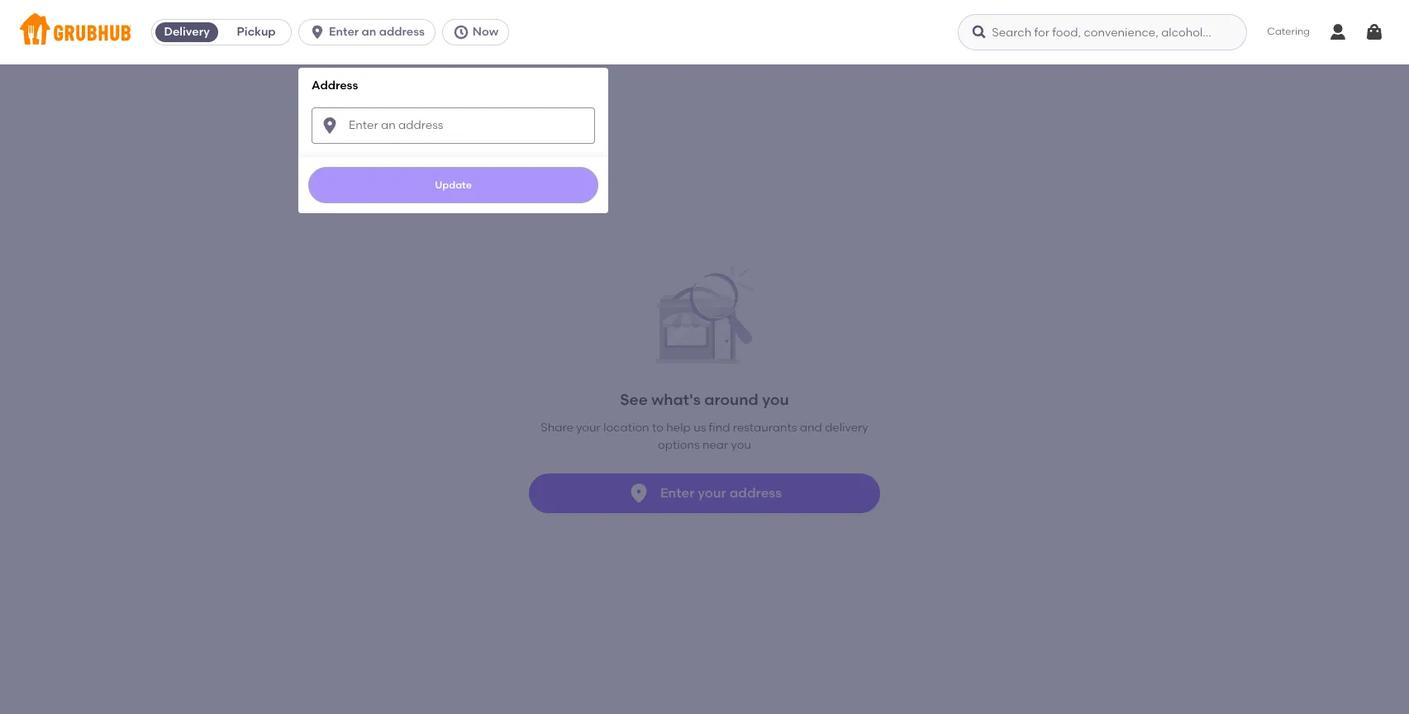 Task type: vqa. For each thing, say whether or not it's contained in the screenshot.
To at the bottom left
yes



Task type: describe. For each thing, give the bounding box(es) containing it.
you inside share your location to help us find restaurants and delivery options near you
[[731, 438, 751, 452]]

enter an address
[[329, 25, 425, 39]]

what's
[[652, 390, 701, 409]]

and
[[800, 421, 822, 435]]

restaurants
[[733, 421, 797, 435]]

1 horizontal spatial you
[[762, 390, 789, 409]]

location
[[604, 421, 649, 435]]

address for enter your address
[[730, 485, 782, 501]]

enter for enter your address
[[660, 485, 695, 501]]

share your location to help us find restaurants and delivery options near you
[[541, 421, 869, 452]]

around
[[705, 390, 759, 409]]

enter your address
[[660, 485, 782, 501]]

delivery
[[164, 25, 210, 39]]

near
[[703, 438, 728, 452]]

main navigation navigation
[[0, 0, 1409, 714]]

pickup button
[[222, 19, 291, 45]]

see
[[620, 390, 648, 409]]

catering
[[1267, 26, 1310, 37]]

now button
[[442, 19, 516, 45]]

to
[[652, 421, 664, 435]]

svg image inside the now button
[[453, 24, 469, 41]]

address
[[312, 79, 358, 93]]

position icon image
[[627, 482, 650, 505]]

an
[[362, 25, 376, 39]]

Enter an address search field
[[312, 107, 595, 143]]

now
[[473, 25, 499, 39]]

enter an address button
[[299, 19, 442, 45]]

options
[[658, 438, 700, 452]]



Task type: locate. For each thing, give the bounding box(es) containing it.
update
[[435, 179, 472, 191]]

you right near
[[731, 438, 751, 452]]

0 horizontal spatial you
[[731, 438, 751, 452]]

1 horizontal spatial your
[[698, 485, 726, 501]]

your for enter
[[698, 485, 726, 501]]

address down restaurants
[[730, 485, 782, 501]]

address inside button
[[379, 25, 425, 39]]

0 horizontal spatial enter
[[329, 25, 359, 39]]

address for enter an address
[[379, 25, 425, 39]]

enter inside button
[[660, 485, 695, 501]]

0 horizontal spatial your
[[576, 421, 601, 435]]

delivery button
[[152, 19, 222, 45]]

enter
[[329, 25, 359, 39], [660, 485, 695, 501]]

0 horizontal spatial address
[[379, 25, 425, 39]]

svg image
[[1365, 22, 1385, 42], [309, 24, 326, 41], [453, 24, 469, 41], [972, 24, 988, 41], [320, 115, 340, 135]]

0 vertical spatial address
[[379, 25, 425, 39]]

share
[[541, 421, 574, 435]]

1 vertical spatial address
[[730, 485, 782, 501]]

catering button
[[1256, 13, 1322, 51]]

us
[[694, 421, 706, 435]]

your right 'share'
[[576, 421, 601, 435]]

address
[[379, 25, 425, 39], [730, 485, 782, 501]]

1 horizontal spatial enter
[[660, 485, 695, 501]]

enter your address button
[[529, 474, 880, 513]]

your inside share your location to help us find restaurants and delivery options near you
[[576, 421, 601, 435]]

you up restaurants
[[762, 390, 789, 409]]

update button
[[308, 167, 599, 203]]

enter right position icon
[[660, 485, 695, 501]]

find
[[709, 421, 730, 435]]

1 vertical spatial your
[[698, 485, 726, 501]]

0 vertical spatial enter
[[329, 25, 359, 39]]

1 vertical spatial you
[[731, 438, 751, 452]]

0 vertical spatial your
[[576, 421, 601, 435]]

your down near
[[698, 485, 726, 501]]

address inside button
[[730, 485, 782, 501]]

your inside button
[[698, 485, 726, 501]]

svg image inside enter an address button
[[309, 24, 326, 41]]

enter for enter an address
[[329, 25, 359, 39]]

your
[[576, 421, 601, 435], [698, 485, 726, 501]]

help
[[667, 421, 691, 435]]

see what's around you
[[620, 390, 789, 409]]

pickup
[[237, 25, 276, 39]]

0 vertical spatial you
[[762, 390, 789, 409]]

1 horizontal spatial address
[[730, 485, 782, 501]]

enter left an
[[329, 25, 359, 39]]

enter inside button
[[329, 25, 359, 39]]

address right an
[[379, 25, 425, 39]]

your for share
[[576, 421, 601, 435]]

you
[[762, 390, 789, 409], [731, 438, 751, 452]]

delivery
[[825, 421, 869, 435]]

1 vertical spatial enter
[[660, 485, 695, 501]]



